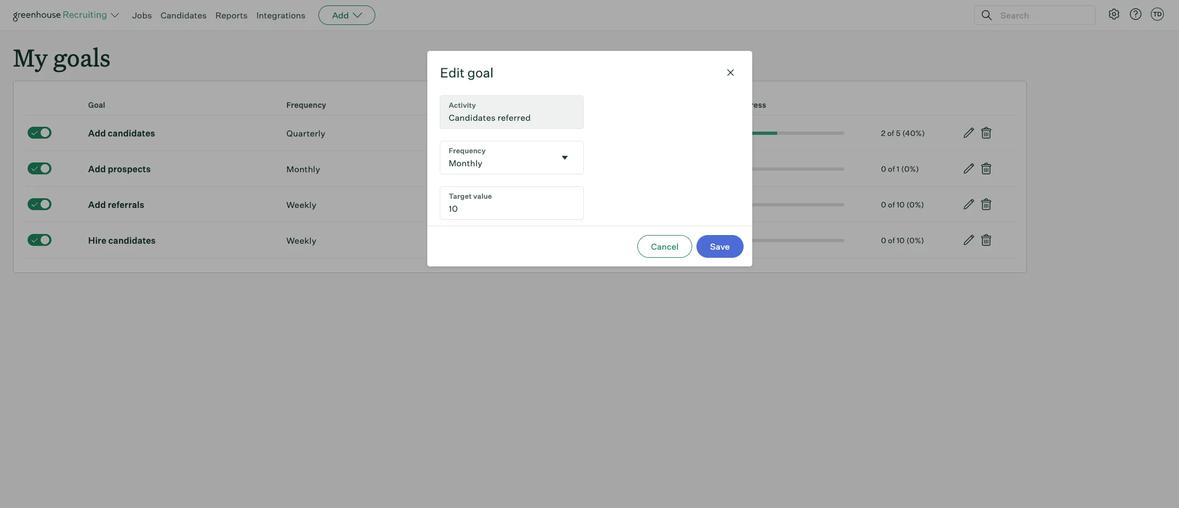 Task type: describe. For each thing, give the bounding box(es) containing it.
4 progress bar from the top
[[733, 239, 845, 242]]

candidates for add candidates
[[108, 128, 155, 139]]

edit goal icon image for october 23, 2023 - october 29, 2023
[[963, 198, 976, 211]]

2023 up toggle flyout icon
[[566, 128, 587, 139]]

Target value number field
[[440, 187, 583, 219]]

1, for october
[[471, 163, 477, 174]]

integrations
[[256, 10, 306, 21]]

2023 down toggle flyout icon
[[557, 163, 578, 174]]

td button
[[1149, 5, 1167, 23]]

add prospects
[[88, 163, 151, 174]]

my goals
[[13, 41, 111, 73]]

october for october 23, 2023 - october 29, 2023
[[435, 199, 469, 210]]

reports link
[[215, 10, 248, 21]]

0 of 10 (0%) for add referrals
[[881, 200, 925, 209]]

0 for october 23, 2023 - october 29, 2023
[[881, 200, 887, 209]]

october 1, 2023 - october 31, 2023
[[435, 163, 578, 174]]

0 for october 1, 2023 - october 31, 2023
[[881, 164, 887, 173]]

save button
[[697, 235, 744, 258]]

frequency
[[287, 100, 326, 110]]

goal
[[468, 64, 494, 81]]

2023 right 23,
[[486, 199, 507, 210]]

period
[[456, 100, 481, 110]]

my
[[13, 41, 48, 73]]

10 for add referrals
[[897, 200, 905, 209]]

configure image
[[1108, 8, 1121, 21]]

close modal icon image
[[724, 66, 737, 79]]

edit goal
[[440, 64, 494, 81]]

quarterly
[[287, 128, 326, 139]]

of for october 1, 2023 - october 31, 2023
[[888, 164, 895, 173]]

2 vertical spatial (0%)
[[907, 236, 925, 245]]

goal
[[88, 100, 105, 110]]

integrations link
[[256, 10, 306, 21]]

3 0 from the top
[[881, 236, 887, 245]]

october 23, 2023 - october 29, 2023
[[435, 199, 587, 210]]

remove goal icon image for october 23, 2023 - october 29, 2023
[[980, 198, 993, 211]]

4 edit goal icon image from the top
[[963, 234, 976, 247]]

jobs link
[[132, 10, 152, 21]]

5
[[896, 128, 901, 137]]

2023 right 29,
[[565, 199, 587, 210]]

october 1, 2023 - december 31, 2023
[[435, 128, 587, 139]]

edit goal icon image for october 1, 2023 - december 31, 2023
[[963, 126, 976, 139]]

jobs
[[132, 10, 152, 21]]

hire candidates
[[88, 235, 156, 246]]

remove goal icon image for october 1, 2023 - october 31, 2023
[[980, 162, 993, 175]]

add referrals
[[88, 199, 144, 210]]

progress
[[733, 100, 767, 110]]

add for add referrals
[[88, 199, 106, 210]]

progress bar for october 1, 2023 - december 31, 2023
[[733, 131, 845, 135]]

23,
[[471, 199, 484, 210]]

none field toggle flyout
[[440, 141, 583, 174]]

weekly for hire candidates
[[287, 235, 317, 246]]

add button
[[319, 5, 376, 25]]

31, for december
[[553, 128, 564, 139]]

goals
[[53, 41, 111, 73]]

- for october 1, 2023 - december 31, 2023
[[502, 128, 506, 139]]

of for october 1, 2023 - december 31, 2023
[[888, 128, 895, 137]]

progress bar for october 23, 2023 - october 29, 2023
[[733, 203, 845, 206]]

referrals
[[108, 199, 144, 210]]

add for add
[[332, 10, 349, 21]]

progress bar for october 1, 2023 - october 31, 2023
[[733, 167, 845, 171]]

add candidates
[[88, 128, 155, 139]]

1, for december
[[471, 128, 477, 139]]



Task type: vqa. For each thing, say whether or not it's contained in the screenshot.
Integrations
yes



Task type: locate. For each thing, give the bounding box(es) containing it.
2 1, from the top
[[471, 163, 477, 174]]

2023
[[479, 128, 500, 139], [566, 128, 587, 139], [479, 163, 500, 174], [557, 163, 578, 174], [486, 199, 507, 210], [565, 199, 587, 210]]

10 for hire candidates
[[897, 236, 905, 245]]

candidates
[[108, 128, 155, 139], [108, 235, 156, 246]]

1 vertical spatial 0
[[881, 200, 887, 209]]

1 10 from the top
[[897, 200, 905, 209]]

- right 23,
[[509, 199, 513, 210]]

1 edit goal icon image from the top
[[963, 126, 976, 139]]

Search text field
[[998, 7, 1086, 23]]

31, up 29,
[[543, 163, 555, 174]]

1 vertical spatial candidates
[[108, 235, 156, 246]]

1 0 of 10 (0%) from the top
[[881, 200, 925, 209]]

1 vertical spatial 1,
[[471, 163, 477, 174]]

toggle flyout image
[[559, 152, 570, 163]]

progress bar
[[733, 131, 845, 135], [733, 167, 845, 171], [733, 203, 845, 206], [733, 239, 845, 242]]

add for add candidates
[[88, 128, 106, 139]]

td
[[1154, 10, 1162, 18]]

None checkbox
[[28, 198, 51, 210], [28, 234, 51, 246], [28, 198, 51, 210], [28, 234, 51, 246]]

td button
[[1151, 8, 1164, 21]]

of for october 23, 2023 - october 29, 2023
[[888, 200, 895, 209]]

- left december
[[502, 128, 506, 139]]

1,
[[471, 128, 477, 139], [471, 163, 477, 174]]

october for october 1, 2023 - december 31, 2023
[[435, 128, 469, 139]]

2 vertical spatial -
[[509, 199, 513, 210]]

0 vertical spatial 10
[[897, 200, 905, 209]]

0 vertical spatial 31,
[[553, 128, 564, 139]]

2 edit goal icon image from the top
[[963, 162, 976, 175]]

greenhouse recruiting image
[[13, 9, 111, 22]]

0 of 1 (0%)
[[881, 164, 919, 173]]

None field
[[440, 96, 583, 128], [440, 141, 583, 174], [440, 96, 583, 128]]

edit goal icon image for october 1, 2023 - october 31, 2023
[[963, 162, 976, 175]]

time period
[[435, 100, 481, 110]]

2 0 of 10 (0%) from the top
[[881, 236, 925, 245]]

save
[[710, 241, 730, 252]]

remove goal icon image for october 1, 2023 - december 31, 2023
[[980, 126, 993, 139]]

0 vertical spatial candidates
[[108, 128, 155, 139]]

1 vertical spatial 0 of 10 (0%)
[[881, 236, 925, 245]]

- up target value number field
[[502, 163, 506, 174]]

1
[[897, 164, 900, 173]]

candidates for hire candidates
[[108, 235, 156, 246]]

reports
[[215, 10, 248, 21]]

october for october 1, 2023 - october 31, 2023
[[435, 163, 469, 174]]

1 vertical spatial (0%)
[[907, 200, 925, 209]]

1 weekly from the top
[[287, 199, 317, 210]]

- for october 23, 2023 - october 29, 2023
[[509, 199, 513, 210]]

2 10 from the top
[[897, 236, 905, 245]]

monthly
[[287, 163, 320, 174]]

(0%)
[[902, 164, 919, 173], [907, 200, 925, 209], [907, 236, 925, 245]]

29,
[[550, 199, 563, 210]]

0 vertical spatial 1,
[[471, 128, 477, 139]]

prospects
[[108, 163, 151, 174]]

1, up 23,
[[471, 163, 477, 174]]

december
[[508, 128, 551, 139]]

2023 up toggle flyout field
[[479, 128, 500, 139]]

None text field
[[440, 96, 575, 128], [440, 141, 555, 174], [440, 96, 575, 128], [440, 141, 555, 174]]

10
[[897, 200, 905, 209], [897, 236, 905, 245]]

0 vertical spatial -
[[502, 128, 506, 139]]

cancel button
[[638, 235, 692, 258]]

2 0 from the top
[[881, 200, 887, 209]]

weekly
[[287, 199, 317, 210], [287, 235, 317, 246]]

edit
[[440, 64, 465, 81]]

2 progress bar from the top
[[733, 167, 845, 171]]

2 vertical spatial 0
[[881, 236, 887, 245]]

3 remove goal icon image from the top
[[980, 198, 993, 211]]

candidates
[[161, 10, 207, 21]]

2023 up 23,
[[479, 163, 500, 174]]

1 remove goal icon image from the top
[[980, 126, 993, 139]]

1, down "period" at the top left of page
[[471, 128, 477, 139]]

3 edit goal icon image from the top
[[963, 198, 976, 211]]

1 0 from the top
[[881, 164, 887, 173]]

0 vertical spatial 0 of 10 (0%)
[[881, 200, 925, 209]]

add for add prospects
[[88, 163, 106, 174]]

1 vertical spatial 31,
[[543, 163, 555, 174]]

weekly for add referrals
[[287, 199, 317, 210]]

0
[[881, 164, 887, 173], [881, 200, 887, 209], [881, 236, 887, 245]]

add
[[332, 10, 349, 21], [88, 128, 106, 139], [88, 163, 106, 174], [88, 199, 106, 210]]

0 vertical spatial weekly
[[287, 199, 317, 210]]

1 vertical spatial -
[[502, 163, 506, 174]]

candidates up prospects
[[108, 128, 155, 139]]

edit goal icon image
[[963, 126, 976, 139], [963, 162, 976, 175], [963, 198, 976, 211], [963, 234, 976, 247]]

-
[[502, 128, 506, 139], [502, 163, 506, 174], [509, 199, 513, 210]]

1 vertical spatial 10
[[897, 236, 905, 245]]

candidates right 'hire' on the top of the page
[[108, 235, 156, 246]]

0 of 10 (0%) for hire candidates
[[881, 236, 925, 245]]

october
[[435, 128, 469, 139], [435, 163, 469, 174], [508, 163, 541, 174], [435, 199, 469, 210], [515, 199, 548, 210]]

31, up toggle flyout icon
[[553, 128, 564, 139]]

0 vertical spatial 0
[[881, 164, 887, 173]]

add inside popup button
[[332, 10, 349, 21]]

1 vertical spatial weekly
[[287, 235, 317, 246]]

2 remove goal icon image from the top
[[980, 162, 993, 175]]

(40%)
[[903, 128, 925, 137]]

1 progress bar from the top
[[733, 131, 845, 135]]

2 of 5 (40%)
[[881, 128, 925, 137]]

2
[[881, 128, 886, 137]]

0 of 10 (0%)
[[881, 200, 925, 209], [881, 236, 925, 245]]

3 progress bar from the top
[[733, 203, 845, 206]]

candidates link
[[161, 10, 207, 21]]

- for october 1, 2023 - october 31, 2023
[[502, 163, 506, 174]]

2 weekly from the top
[[287, 235, 317, 246]]

4 remove goal icon image from the top
[[980, 234, 993, 247]]

(0%) for october 1, 2023 - october 31, 2023
[[902, 164, 919, 173]]

31,
[[553, 128, 564, 139], [543, 163, 555, 174]]

None checkbox
[[28, 127, 51, 139], [28, 162, 51, 174], [28, 127, 51, 139], [28, 162, 51, 174]]

of
[[888, 128, 895, 137], [888, 164, 895, 173], [888, 200, 895, 209], [888, 236, 895, 245]]

31, for october
[[543, 163, 555, 174]]

1 1, from the top
[[471, 128, 477, 139]]

remove goal icon image
[[980, 126, 993, 139], [980, 162, 993, 175], [980, 198, 993, 211], [980, 234, 993, 247]]

0 vertical spatial (0%)
[[902, 164, 919, 173]]

hire
[[88, 235, 106, 246]]

time
[[435, 100, 455, 110]]

cancel
[[651, 241, 679, 252]]

(0%) for october 23, 2023 - october 29, 2023
[[907, 200, 925, 209]]



